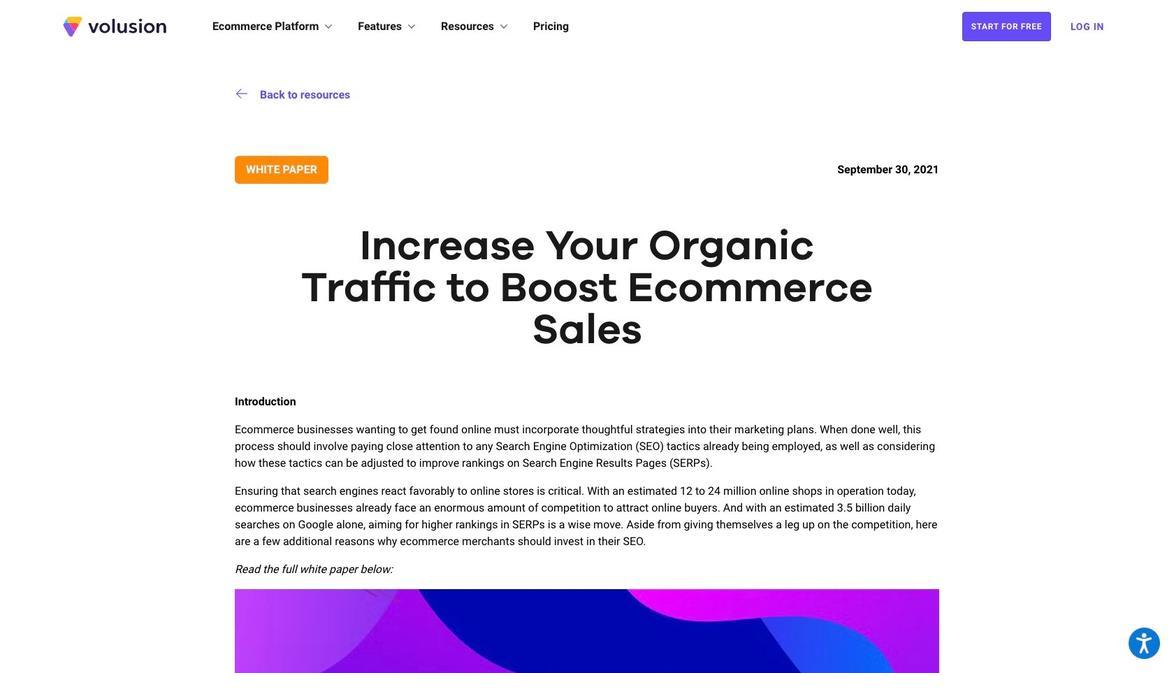 Task type: vqa. For each thing, say whether or not it's contained in the screenshot.
TIP:
no



Task type: describe. For each thing, give the bounding box(es) containing it.
increase your organic traffic to boost ecommerce sales image
[[235, 589, 940, 673]]

go back to resources image
[[235, 87, 249, 101]]



Task type: locate. For each thing, give the bounding box(es) containing it.
open accessibe: accessibility options, statement and help image
[[1137, 633, 1153, 654]]



